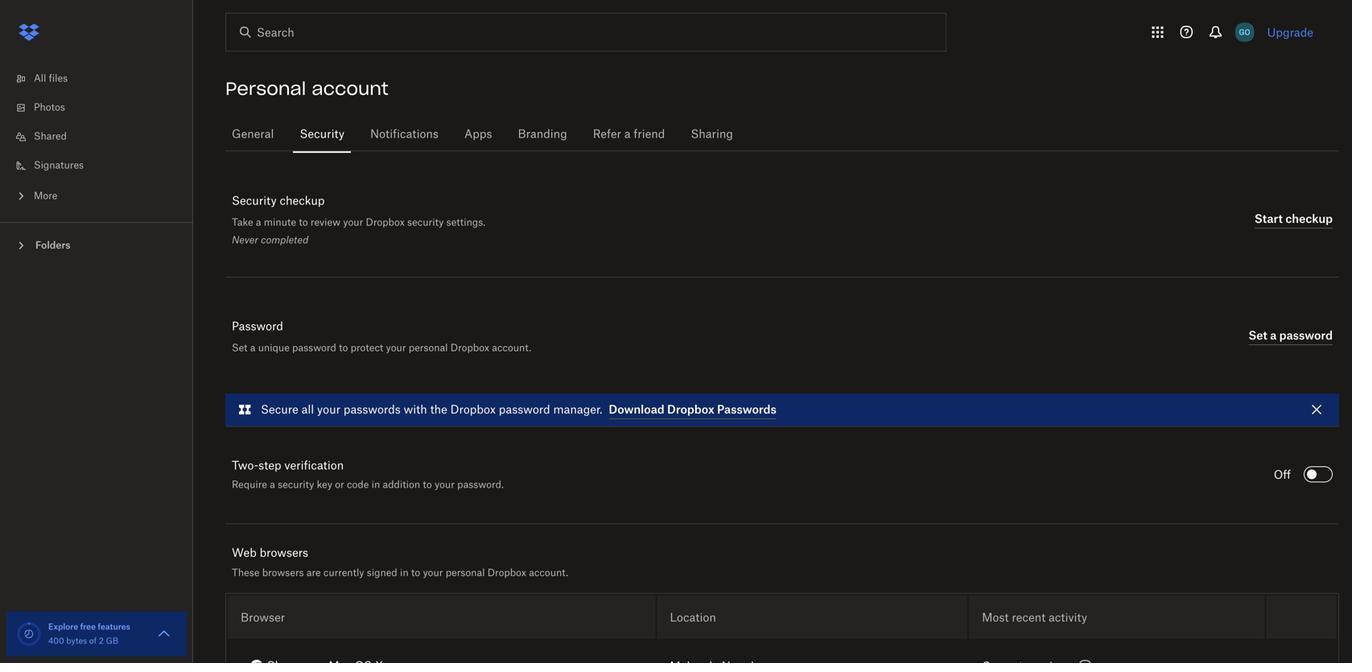 Task type: vqa. For each thing, say whether or not it's contained in the screenshot.
"Folder, Send and track" row
no



Task type: locate. For each thing, give the bounding box(es) containing it.
list containing all files
[[0, 55, 193, 222]]

set for set a password
[[1249, 329, 1268, 342]]

your inside secure all your passwords with the dropbox password manager. download dropbox passwords
[[317, 405, 341, 416]]

security
[[408, 216, 444, 228], [278, 481, 314, 490]]

end session element
[[1267, 596, 1338, 639]]

a for unique
[[250, 342, 256, 354]]

0 vertical spatial checkup
[[280, 196, 325, 207]]

secure
[[261, 405, 299, 416]]

account
[[312, 77, 389, 100]]

1 vertical spatial account.
[[529, 567, 569, 579]]

Search text field
[[257, 23, 913, 41]]

account.
[[492, 342, 532, 354], [529, 567, 569, 579]]

your inside take a minute to review your dropbox security settings. never completed
[[343, 216, 363, 228]]

security down two-step verification
[[278, 481, 314, 490]]

a
[[625, 129, 631, 140], [256, 216, 261, 228], [1271, 329, 1277, 342], [250, 342, 256, 354], [270, 481, 275, 490]]

set a password button
[[1249, 326, 1334, 345]]

set a unique password to protect your personal dropbox account.
[[232, 342, 532, 354]]

your right review at the top
[[343, 216, 363, 228]]

0 horizontal spatial security
[[278, 481, 314, 490]]

password.
[[458, 481, 504, 490]]

set
[[1249, 329, 1268, 342], [232, 342, 248, 354]]

0 horizontal spatial in
[[372, 481, 380, 490]]

code
[[347, 481, 369, 490]]

sharing tab
[[685, 115, 740, 154]]

account. inside web browsers these browsers are currently signed in to your personal dropbox account.
[[529, 567, 569, 579]]

2 horizontal spatial password
[[1280, 329, 1334, 342]]

1 vertical spatial security
[[278, 481, 314, 490]]

explore free features 400 bytes of 2 gb
[[48, 622, 130, 646]]

start
[[1255, 212, 1284, 225]]

require a security key or code in addition to your password.
[[232, 481, 504, 490]]

security
[[300, 129, 345, 140], [232, 196, 277, 207]]

1 vertical spatial personal
[[446, 567, 485, 579]]

start checkup button
[[1255, 209, 1334, 229]]

a for minute
[[256, 216, 261, 228]]

personal
[[409, 342, 448, 354], [446, 567, 485, 579]]

to right signed
[[411, 567, 421, 579]]

notifications tab
[[364, 115, 445, 154]]

password
[[1280, 329, 1334, 342], [292, 342, 336, 354], [499, 405, 551, 416]]

browsers up are
[[260, 546, 309, 560]]

review
[[311, 216, 341, 228]]

checkup inside button
[[1286, 212, 1334, 225]]

list
[[0, 55, 193, 222]]

in right signed
[[400, 567, 409, 579]]

all
[[302, 405, 314, 416]]

your
[[343, 216, 363, 228], [386, 342, 406, 354], [317, 405, 341, 416], [435, 481, 455, 490], [423, 567, 443, 579]]

these
[[232, 567, 260, 579]]

go
[[1240, 27, 1251, 37]]

friend
[[634, 129, 665, 140]]

1 horizontal spatial security
[[300, 129, 345, 140]]

checkup right start
[[1286, 212, 1334, 225]]

notifications
[[370, 129, 439, 140]]

1 horizontal spatial checkup
[[1286, 212, 1334, 225]]

start checkup
[[1255, 212, 1334, 225]]

to left review at the top
[[299, 216, 308, 228]]

a inside tab
[[625, 129, 631, 140]]

all
[[34, 74, 46, 84]]

0 vertical spatial security
[[300, 129, 345, 140]]

0 horizontal spatial set
[[232, 342, 248, 354]]

in right code
[[372, 481, 380, 490]]

photos
[[34, 103, 65, 113]]

a inside button
[[1271, 329, 1277, 342]]

password inside set a password button
[[1280, 329, 1334, 342]]

more image
[[13, 188, 29, 204]]

0 horizontal spatial checkup
[[280, 196, 325, 207]]

1 horizontal spatial set
[[1249, 329, 1268, 342]]

refer a friend tab
[[587, 115, 672, 154]]

checkup for security checkup
[[280, 196, 325, 207]]

a for friend
[[625, 129, 631, 140]]

1 horizontal spatial password
[[499, 405, 551, 416]]

signatures link
[[13, 151, 193, 180]]

1 vertical spatial security
[[232, 196, 277, 207]]

photos link
[[13, 93, 193, 122]]

most recent activity
[[983, 611, 1088, 625]]

upgrade link
[[1268, 25, 1314, 39]]

security left the settings.
[[408, 216, 444, 228]]

tab list
[[225, 113, 1340, 154]]

upgrade
[[1268, 25, 1314, 39]]

refer
[[593, 129, 622, 140]]

checkup
[[280, 196, 325, 207], [1286, 212, 1334, 225]]

1 vertical spatial in
[[400, 567, 409, 579]]

manager.
[[554, 405, 603, 416]]

branding tab
[[512, 115, 574, 154]]

0 vertical spatial account.
[[492, 342, 532, 354]]

security down personal account
[[300, 129, 345, 140]]

protect
[[351, 342, 384, 354]]

0 vertical spatial in
[[372, 481, 380, 490]]

your right "all"
[[317, 405, 341, 416]]

set inside set a password button
[[1249, 329, 1268, 342]]

tab list containing general
[[225, 113, 1340, 154]]

0 vertical spatial browsers
[[260, 546, 309, 560]]

1 vertical spatial checkup
[[1286, 212, 1334, 225]]

passwords
[[344, 405, 401, 416]]

your right signed
[[423, 567, 443, 579]]

to left protect
[[339, 342, 348, 354]]

personal account
[[225, 77, 389, 100]]

security up take
[[232, 196, 277, 207]]

dropbox
[[366, 216, 405, 228], [451, 342, 490, 354], [668, 403, 715, 416], [451, 405, 496, 416], [488, 567, 527, 579]]

0 horizontal spatial security
[[232, 196, 277, 207]]

are
[[307, 567, 321, 579]]

1 horizontal spatial security
[[408, 216, 444, 228]]

folders button
[[0, 233, 193, 256]]

checkup up minute
[[280, 196, 325, 207]]

browser
[[241, 611, 285, 625]]

browsers left are
[[262, 567, 304, 579]]

security tab
[[293, 115, 351, 154]]

general
[[232, 129, 274, 140]]

0 vertical spatial security
[[408, 216, 444, 228]]

signed
[[367, 567, 398, 579]]

take
[[232, 216, 253, 228]]

never
[[232, 234, 258, 246]]

to
[[299, 216, 308, 228], [339, 342, 348, 354], [423, 481, 432, 490], [411, 567, 421, 579]]

in
[[372, 481, 380, 490], [400, 567, 409, 579]]

security inside tab
[[300, 129, 345, 140]]

recent
[[1012, 611, 1046, 625]]

checkup for start checkup
[[1286, 212, 1334, 225]]

signatures
[[34, 161, 84, 171]]

to inside take a minute to review your dropbox security settings. never completed
[[299, 216, 308, 228]]

the
[[430, 405, 448, 416]]

apps tab
[[458, 115, 499, 154]]

more
[[34, 192, 57, 201]]

1 horizontal spatial in
[[400, 567, 409, 579]]

set for set a unique password to protect your personal dropbox account.
[[232, 342, 248, 354]]

browsers
[[260, 546, 309, 560], [262, 567, 304, 579]]

a inside take a minute to review your dropbox security settings. never completed
[[256, 216, 261, 228]]

download dropbox passwords alert
[[225, 394, 1340, 426]]



Task type: describe. For each thing, give the bounding box(es) containing it.
a for security
[[270, 481, 275, 490]]

password inside secure all your passwords with the dropbox password manager. download dropbox passwords
[[499, 405, 551, 416]]

dropbox inside take a minute to review your dropbox security settings. never completed
[[366, 216, 405, 228]]

currently
[[324, 567, 364, 579]]

completed
[[261, 234, 309, 246]]

of
[[89, 638, 97, 646]]

all files
[[34, 74, 68, 84]]

branding
[[518, 129, 568, 140]]

password
[[232, 321, 283, 333]]

require
[[232, 481, 267, 490]]

explore
[[48, 622, 78, 632]]

security for security checkup
[[232, 196, 277, 207]]

security inside take a minute to review your dropbox security settings. never completed
[[408, 216, 444, 228]]

personal
[[225, 77, 306, 100]]

set a password
[[1249, 329, 1334, 342]]

unique
[[258, 342, 290, 354]]

0 vertical spatial personal
[[409, 342, 448, 354]]

web browsers these browsers are currently signed in to your personal dropbox account.
[[232, 546, 569, 579]]

secure all your passwords with the dropbox password manager. download dropbox passwords
[[261, 403, 777, 416]]

dropbox inside web browsers these browsers are currently signed in to your personal dropbox account.
[[488, 567, 527, 579]]

verification
[[285, 461, 344, 472]]

go button
[[1233, 19, 1258, 45]]

web
[[232, 546, 257, 560]]

dropboxpasswordsline image
[[235, 400, 254, 420]]

refer a friend
[[593, 129, 665, 140]]

passwords
[[718, 403, 777, 416]]

with
[[404, 405, 427, 416]]

dropbox inside secure all your passwords with the dropbox password manager. download dropbox passwords
[[451, 405, 496, 416]]

settings.
[[447, 216, 486, 228]]

step
[[259, 461, 282, 472]]

bytes
[[66, 638, 87, 646]]

to right addition
[[423, 481, 432, 490]]

off
[[1275, 470, 1292, 481]]

folders
[[35, 239, 71, 251]]

most
[[983, 611, 1009, 625]]

general tab
[[225, 115, 280, 154]]

0 horizontal spatial password
[[292, 342, 336, 354]]

activity
[[1049, 611, 1088, 625]]

in inside web browsers these browsers are currently signed in to your personal dropbox account.
[[400, 567, 409, 579]]

shared link
[[13, 122, 193, 151]]

take a minute to review your dropbox security settings. never completed
[[232, 216, 486, 246]]

minute
[[264, 216, 296, 228]]

quota usage element
[[16, 622, 42, 647]]

400
[[48, 638, 64, 646]]

addition
[[383, 481, 420, 490]]

apps
[[465, 129, 492, 140]]

two-
[[232, 461, 259, 472]]

personal inside web browsers these browsers are currently signed in to your personal dropbox account.
[[446, 567, 485, 579]]

sharing
[[691, 129, 734, 140]]

a for password
[[1271, 329, 1277, 342]]

free
[[80, 622, 96, 632]]

2
[[99, 638, 104, 646]]

location
[[670, 611, 717, 625]]

shared
[[34, 132, 67, 142]]

to inside web browsers these browsers are currently signed in to your personal dropbox account.
[[411, 567, 421, 579]]

download
[[609, 403, 665, 416]]

your inside web browsers these browsers are currently signed in to your personal dropbox account.
[[423, 567, 443, 579]]

key
[[317, 481, 333, 490]]

download dropbox passwords button
[[609, 400, 777, 420]]

your left password.
[[435, 481, 455, 490]]

dropbox image
[[13, 16, 45, 48]]

security for security
[[300, 129, 345, 140]]

two-step verification
[[232, 461, 344, 472]]

1 vertical spatial browsers
[[262, 567, 304, 579]]

your right protect
[[386, 342, 406, 354]]

gb
[[106, 638, 119, 646]]

features
[[98, 622, 130, 632]]

security checkup
[[232, 196, 325, 207]]

or
[[335, 481, 344, 490]]

all files link
[[13, 64, 193, 93]]

files
[[49, 74, 68, 84]]



